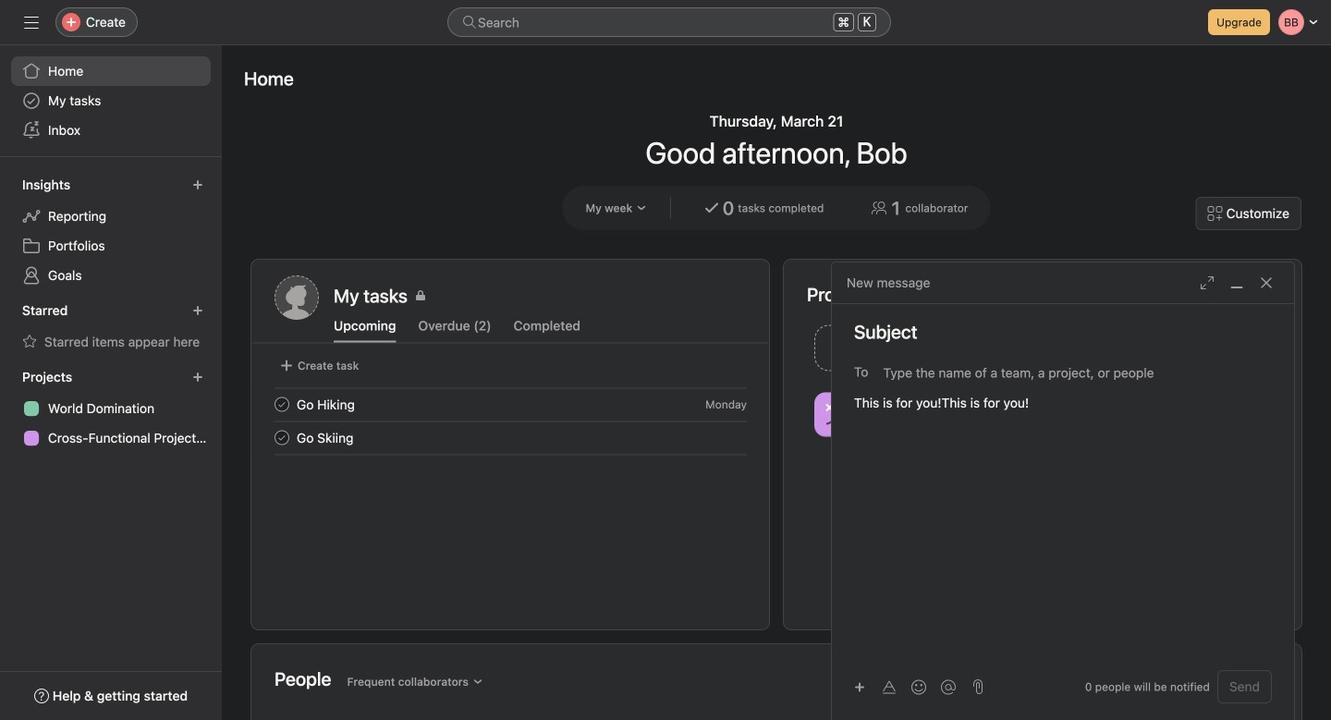 Task type: vqa. For each thing, say whether or not it's contained in the screenshot.
6️⃣ Completed checkbox
no



Task type: locate. For each thing, give the bounding box(es) containing it.
mark complete checkbox up mark complete image
[[271, 393, 293, 416]]

global element
[[0, 45, 222, 156]]

Mark complete checkbox
[[271, 393, 293, 416], [271, 427, 293, 449]]

at mention image
[[941, 680, 956, 695]]

Add subject text field
[[832, 319, 1294, 345]]

mark complete image
[[271, 393, 293, 416]]

add items to starred image
[[192, 305, 203, 316]]

1 vertical spatial mark complete checkbox
[[271, 427, 293, 449]]

toolbar
[[847, 674, 965, 700]]

0 vertical spatial mark complete checkbox
[[271, 393, 293, 416]]

None field
[[447, 7, 891, 37]]

dialog
[[832, 263, 1294, 720]]

insert an object image
[[854, 682, 865, 693]]

hide sidebar image
[[24, 15, 39, 30]]

list item
[[807, 320, 1043, 376], [252, 388, 769, 421], [252, 421, 769, 454]]

close image
[[1259, 276, 1274, 290]]

expand popout to full screen image
[[1200, 276, 1215, 290]]

insights element
[[0, 168, 222, 294]]

mark complete checkbox down mark complete icon
[[271, 427, 293, 449]]



Task type: describe. For each thing, give the bounding box(es) containing it.
minimize image
[[1230, 276, 1244, 290]]

Type the name of a team, a project, or people text field
[[883, 361, 1262, 384]]

new project or portfolio image
[[192, 372, 203, 383]]

new insights image
[[192, 179, 203, 190]]

line_and_symbols image
[[826, 404, 848, 426]]

projects element
[[0, 361, 222, 457]]

add profile photo image
[[275, 276, 319, 320]]

2 mark complete checkbox from the top
[[271, 427, 293, 449]]

starred element
[[0, 294, 222, 361]]

Search tasks, projects, and more text field
[[447, 7, 891, 37]]

1 mark complete checkbox from the top
[[271, 393, 293, 416]]

mark complete image
[[271, 427, 293, 449]]



